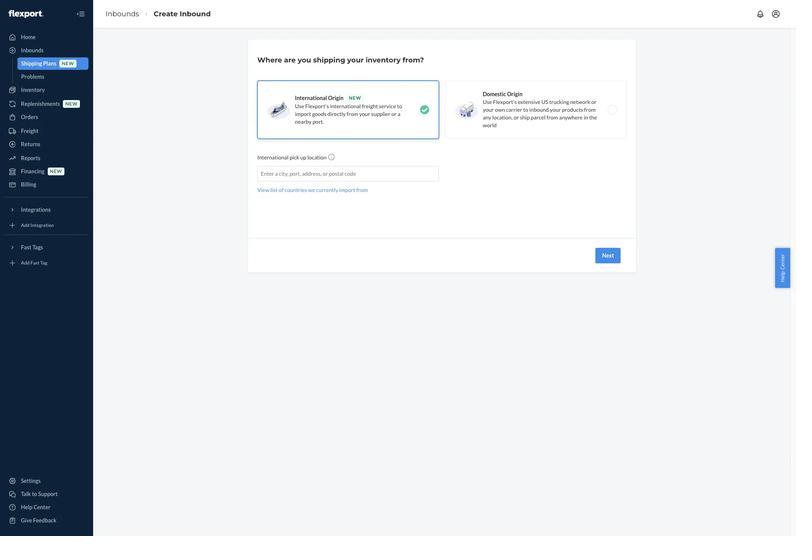 Task type: describe. For each thing, give the bounding box(es) containing it.
add fast tag link
[[5, 257, 88, 269]]

give feedback
[[21, 517, 56, 524]]

international origin
[[295, 95, 343, 101]]

add for add integration
[[21, 223, 30, 228]]

problems link
[[17, 71, 88, 83]]

help center inside button
[[779, 254, 786, 282]]

replenishments
[[21, 101, 60, 107]]

view
[[257, 187, 269, 193]]

own
[[495, 106, 505, 113]]

or left postal
[[323, 170, 328, 177]]

any
[[483, 114, 491, 121]]

talk
[[21, 491, 31, 498]]

international for international origin
[[295, 95, 327, 101]]

import for from
[[339, 187, 355, 193]]

domestic origin use flexport's extensive us trucking network or your own carrier to inbound your products from any location, or ship parcel from anywhere in the world
[[483, 91, 597, 128]]

returns link
[[5, 138, 88, 151]]

carrier
[[506, 106, 522, 113]]

from inside button
[[356, 187, 368, 193]]

your right shipping at the left top
[[347, 56, 364, 64]]

add for add fast tag
[[21, 260, 30, 266]]

domestic
[[483, 91, 506, 97]]

billing link
[[5, 179, 88, 191]]

countries
[[285, 187, 307, 193]]

use inside use flexport's international freight service to import goods directly from your supplier or a nearby port.
[[295, 103, 304, 109]]

home
[[21, 34, 36, 40]]

location,
[[492, 114, 513, 121]]

new for replenishments
[[65, 101, 78, 107]]

service
[[379, 103, 396, 109]]

freight
[[362, 103, 378, 109]]

up
[[300, 154, 306, 161]]

talk to support
[[21, 491, 58, 498]]

financing
[[21, 168, 44, 175]]

from right "parcel"
[[547, 114, 558, 121]]

pick
[[290, 154, 299, 161]]

to inside domestic origin use flexport's extensive us trucking network or your own carrier to inbound your products from any location, or ship parcel from anywhere in the world
[[523, 106, 528, 113]]

of
[[279, 187, 284, 193]]

breadcrumbs navigation
[[99, 3, 217, 25]]

0 horizontal spatial inbounds link
[[5, 44, 88, 57]]

feedback
[[33, 517, 56, 524]]

the
[[589, 114, 597, 121]]

reports link
[[5, 152, 88, 165]]

new for international origin
[[349, 95, 361, 101]]

enter a city, port, address, or postal code
[[261, 170, 356, 177]]

give
[[21, 517, 32, 524]]

extensive
[[518, 99, 540, 105]]

1 vertical spatial inbounds
[[21, 47, 44, 54]]

flexport's
[[305, 103, 329, 109]]

fast tags
[[21, 244, 43, 251]]

inbound
[[529, 106, 549, 113]]

0 horizontal spatial a
[[275, 170, 278, 177]]

origin for international
[[328, 95, 343, 101]]

new for financing
[[50, 169, 62, 174]]

world
[[483, 122, 497, 128]]

your inside use flexport's international freight service to import goods directly from your supplier or a nearby port.
[[359, 111, 370, 117]]

help inside button
[[779, 271, 786, 282]]

tags
[[32, 244, 43, 251]]

orders
[[21, 114, 38, 120]]

settings link
[[5, 475, 88, 487]]

a inside use flexport's international freight service to import goods directly from your supplier or a nearby port.
[[398, 111, 400, 117]]

import for goods
[[295, 111, 311, 117]]

create inbound link
[[154, 10, 211, 18]]

international
[[330, 103, 361, 109]]

shipping
[[313, 56, 345, 64]]

code
[[345, 170, 356, 177]]

where
[[257, 56, 282, 64]]

use flexport's international freight service to import goods directly from your supplier or a nearby port.
[[295, 103, 402, 125]]

help center link
[[5, 501, 88, 514]]

directly
[[327, 111, 346, 117]]

your down trucking
[[550, 106, 561, 113]]

us
[[541, 99, 548, 105]]

inventory
[[21, 87, 45, 93]]

fast inside dropdown button
[[21, 244, 31, 251]]

postal
[[329, 170, 344, 177]]

flexport logo image
[[9, 10, 43, 18]]

from?
[[403, 56, 424, 64]]

inbound
[[180, 10, 211, 18]]

origin for domestic
[[507, 91, 522, 97]]

products
[[562, 106, 583, 113]]

international pick up location
[[257, 154, 328, 161]]

settings
[[21, 478, 41, 484]]



Task type: vqa. For each thing, say whether or not it's contained in the screenshot.
Fast within dropdown button
yes



Task type: locate. For each thing, give the bounding box(es) containing it.
trucking
[[549, 99, 569, 105]]

new up international
[[349, 95, 361, 101]]

origin
[[507, 91, 522, 97], [328, 95, 343, 101]]

new for shipping plans
[[62, 61, 74, 67]]

1 vertical spatial international
[[257, 154, 288, 161]]

ship
[[520, 114, 530, 121]]

add inside add integration link
[[21, 223, 30, 228]]

0 horizontal spatial use
[[295, 103, 304, 109]]

import down code
[[339, 187, 355, 193]]

port.
[[313, 118, 324, 125]]

fast tags button
[[5, 241, 88, 254]]

fast left tag
[[30, 260, 39, 266]]

international
[[295, 95, 327, 101], [257, 154, 288, 161]]

1 horizontal spatial center
[[779, 254, 786, 270]]

0 vertical spatial inbounds link
[[106, 10, 139, 18]]

2 horizontal spatial to
[[523, 106, 528, 113]]

international up enter
[[257, 154, 288, 161]]

check circle image
[[420, 105, 429, 114]]

import inside button
[[339, 187, 355, 193]]

1 horizontal spatial import
[[339, 187, 355, 193]]

to
[[397, 103, 402, 109], [523, 106, 528, 113], [32, 491, 37, 498]]

0 vertical spatial inbounds
[[106, 10, 139, 18]]

0 vertical spatial help
[[779, 271, 786, 282]]

are
[[284, 56, 296, 64]]

new down reports link
[[50, 169, 62, 174]]

your down freight
[[359, 111, 370, 117]]

0 horizontal spatial center
[[34, 504, 50, 511]]

inventory
[[366, 56, 401, 64]]

a left city,
[[275, 170, 278, 177]]

in
[[584, 114, 588, 121]]

0 vertical spatial import
[[295, 111, 311, 117]]

inbounds inside breadcrumbs navigation
[[106, 10, 139, 18]]

use up nearby
[[295, 103, 304, 109]]

billing
[[21, 181, 36, 188]]

to inside use flexport's international freight service to import goods directly from your supplier or a nearby port.
[[397, 103, 402, 109]]

1 horizontal spatial use
[[483, 99, 492, 105]]

from up the
[[584, 106, 596, 113]]

1 horizontal spatial to
[[397, 103, 402, 109]]

add inside add fast tag link
[[21, 260, 30, 266]]

close navigation image
[[76, 9, 85, 19]]

integration
[[30, 223, 54, 228]]

1 vertical spatial fast
[[30, 260, 39, 266]]

anywhere
[[559, 114, 583, 121]]

a
[[398, 111, 400, 117], [275, 170, 278, 177]]

inbounds
[[106, 10, 139, 18], [21, 47, 44, 54]]

from down international
[[347, 111, 358, 117]]

center inside button
[[779, 254, 786, 270]]

or inside use flexport's international freight service to import goods directly from your supplier or a nearby port.
[[391, 111, 397, 117]]

orders link
[[5, 111, 88, 123]]

0 horizontal spatial origin
[[328, 95, 343, 101]]

to up ship
[[523, 106, 528, 113]]

or down the carrier
[[514, 114, 519, 121]]

support
[[38, 491, 58, 498]]

1 vertical spatial a
[[275, 170, 278, 177]]

we
[[308, 187, 315, 193]]

0 vertical spatial international
[[295, 95, 327, 101]]

new up orders 'link'
[[65, 101, 78, 107]]

reports
[[21, 155, 40, 161]]

add integration link
[[5, 219, 88, 232]]

shipping plans
[[21, 60, 56, 67]]

1 horizontal spatial a
[[398, 111, 400, 117]]

currently
[[316, 187, 338, 193]]

freight link
[[5, 125, 88, 137]]

you
[[298, 56, 311, 64]]

to inside button
[[32, 491, 37, 498]]

origin up flexport's
[[507, 91, 522, 97]]

where are you shipping your inventory from?
[[257, 56, 424, 64]]

use down domestic at the right
[[483, 99, 492, 105]]

location
[[307, 154, 327, 161]]

0 horizontal spatial help center
[[21, 504, 50, 511]]

from inside use flexport's international freight service to import goods directly from your supplier or a nearby port.
[[347, 111, 358, 117]]

add left integration on the left top
[[21, 223, 30, 228]]

new right plans
[[62, 61, 74, 67]]

0 vertical spatial help center
[[779, 254, 786, 282]]

international up flexport's
[[295, 95, 327, 101]]

import
[[295, 111, 311, 117], [339, 187, 355, 193]]

0 vertical spatial center
[[779, 254, 786, 270]]

create
[[154, 10, 178, 18]]

0 horizontal spatial import
[[295, 111, 311, 117]]

integrations button
[[5, 204, 88, 216]]

help center button
[[775, 248, 790, 288]]

from right currently
[[356, 187, 368, 193]]

add fast tag
[[21, 260, 47, 266]]

view list of countries we currently import from button
[[257, 186, 368, 194]]

from
[[584, 106, 596, 113], [347, 111, 358, 117], [547, 114, 558, 121], [356, 187, 368, 193]]

your
[[347, 56, 364, 64], [483, 106, 494, 113], [550, 106, 561, 113], [359, 111, 370, 117]]

open notifications image
[[756, 9, 765, 19]]

parcel
[[531, 114, 545, 121]]

next button
[[596, 248, 621, 264]]

use inside domestic origin use flexport's extensive us trucking network or your own carrier to inbound your products from any location, or ship parcel from anywhere in the world
[[483, 99, 492, 105]]

create inbound
[[154, 10, 211, 18]]

add down fast tags
[[21, 260, 30, 266]]

1 horizontal spatial international
[[295, 95, 327, 101]]

fast left tags
[[21, 244, 31, 251]]

freight
[[21, 128, 38, 134]]

1 vertical spatial add
[[21, 260, 30, 266]]

address,
[[302, 170, 322, 177]]

to right service
[[397, 103, 402, 109]]

returns
[[21, 141, 40, 147]]

plans
[[43, 60, 56, 67]]

use
[[483, 99, 492, 105], [295, 103, 304, 109]]

1 add from the top
[[21, 223, 30, 228]]

inventory link
[[5, 84, 88, 96]]

import inside use flexport's international freight service to import goods directly from your supplier or a nearby port.
[[295, 111, 311, 117]]

1 vertical spatial center
[[34, 504, 50, 511]]

help
[[779, 271, 786, 282], [21, 504, 33, 511]]

goods
[[312, 111, 326, 117]]

1 horizontal spatial help center
[[779, 254, 786, 282]]

help center
[[779, 254, 786, 282], [21, 504, 50, 511]]

port,
[[289, 170, 301, 177]]

to right "talk"
[[32, 491, 37, 498]]

0 vertical spatial a
[[398, 111, 400, 117]]

add integration
[[21, 223, 54, 228]]

home link
[[5, 31, 88, 43]]

import up nearby
[[295, 111, 311, 117]]

1 vertical spatial import
[[339, 187, 355, 193]]

nearby
[[295, 118, 312, 125]]

2 add from the top
[[21, 260, 30, 266]]

new
[[62, 61, 74, 67], [349, 95, 361, 101], [65, 101, 78, 107], [50, 169, 62, 174]]

origin up international
[[328, 95, 343, 101]]

list
[[270, 187, 278, 193]]

1 horizontal spatial help
[[779, 271, 786, 282]]

or right network
[[591, 99, 597, 105]]

shipping
[[21, 60, 42, 67]]

or down service
[[391, 111, 397, 117]]

open account menu image
[[771, 9, 780, 19]]

0 horizontal spatial international
[[257, 154, 288, 161]]

0 vertical spatial add
[[21, 223, 30, 228]]

problems
[[21, 73, 44, 80]]

1 horizontal spatial origin
[[507, 91, 522, 97]]

your up any
[[483, 106, 494, 113]]

0 vertical spatial fast
[[21, 244, 31, 251]]

1 horizontal spatial inbounds link
[[106, 10, 139, 18]]

1 vertical spatial inbounds link
[[5, 44, 88, 57]]

a right supplier
[[398, 111, 400, 117]]

1 vertical spatial help
[[21, 504, 33, 511]]

international for international pick up location
[[257, 154, 288, 161]]

origin inside domestic origin use flexport's extensive us trucking network or your own carrier to inbound your products from any location, or ship parcel from anywhere in the world
[[507, 91, 522, 97]]

0 horizontal spatial help
[[21, 504, 33, 511]]

tag
[[40, 260, 47, 266]]

give feedback button
[[5, 515, 88, 527]]

fast
[[21, 244, 31, 251], [30, 260, 39, 266]]

flexport's
[[493, 99, 517, 105]]

0 horizontal spatial to
[[32, 491, 37, 498]]

add
[[21, 223, 30, 228], [21, 260, 30, 266]]

city,
[[279, 170, 288, 177]]

view list of countries we currently import from
[[257, 187, 368, 193]]

enter
[[261, 170, 274, 177]]

1 vertical spatial help center
[[21, 504, 50, 511]]

0 horizontal spatial inbounds
[[21, 47, 44, 54]]

next
[[602, 252, 614, 259]]

1 horizontal spatial inbounds
[[106, 10, 139, 18]]

network
[[570, 99, 590, 105]]



